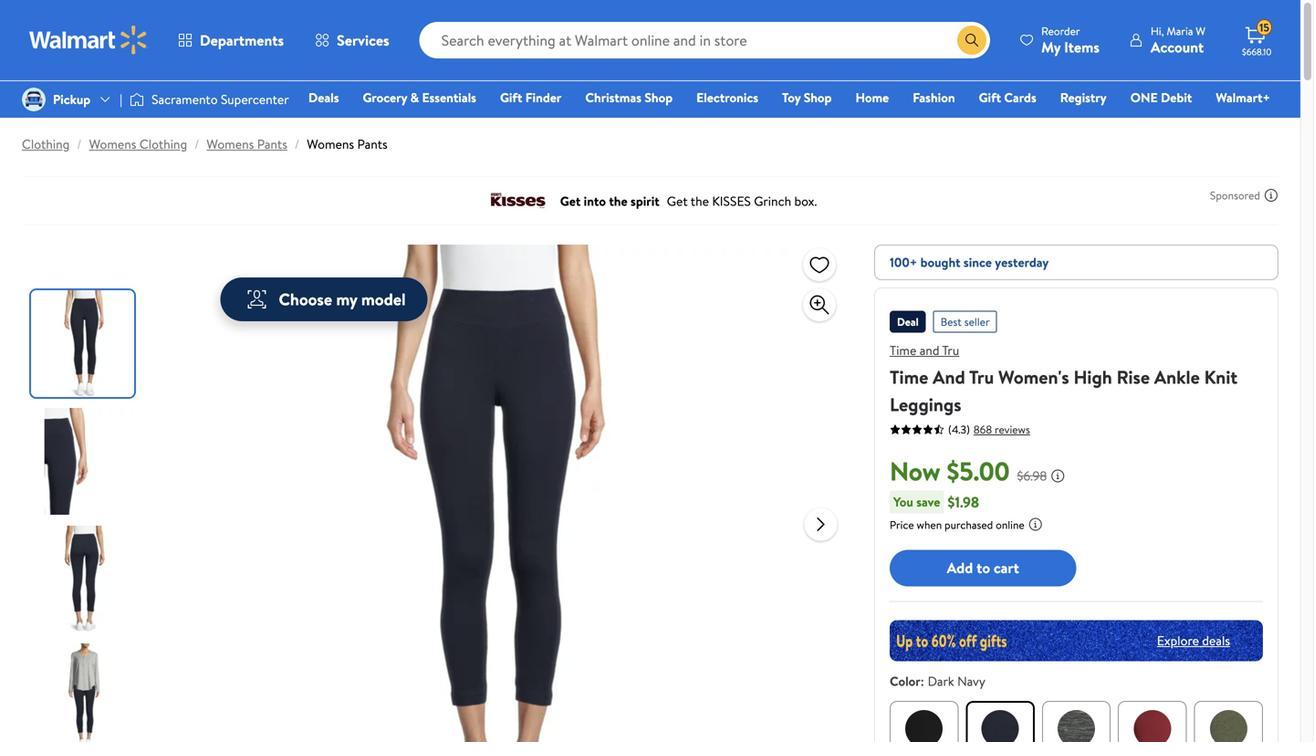 Task type: vqa. For each thing, say whether or not it's contained in the screenshot.
Toy Shop
yes



Task type: locate. For each thing, give the bounding box(es) containing it.
womens pants link down supercenter
[[207, 135, 288, 153]]

online
[[996, 517, 1025, 533]]

womens pants link down deals link
[[307, 135, 388, 153]]

clothing / womens clothing / womens pants / womens pants
[[22, 135, 388, 153]]

color
[[890, 672, 921, 690]]

0 vertical spatial tru
[[943, 342, 960, 359]]

0 horizontal spatial /
[[77, 135, 82, 153]]

1 womens pants link from the left
[[207, 135, 288, 153]]

2 womens pants link from the left
[[307, 135, 388, 153]]

shop
[[645, 89, 673, 106], [804, 89, 832, 106]]

ankle
[[1155, 364, 1201, 390]]

grocery & essentials
[[363, 89, 477, 106]]

0 horizontal spatial gift
[[500, 89, 523, 106]]

gift left cards
[[979, 89, 1002, 106]]

gift cards
[[979, 89, 1037, 106]]

clothing down pickup
[[22, 135, 70, 153]]

up to sixty percent off deals. shop now. image
[[890, 620, 1264, 661]]

2 horizontal spatial /
[[295, 135, 300, 153]]

finder
[[526, 89, 562, 106]]

womens clothing link
[[89, 135, 187, 153]]

868 reviews link
[[971, 422, 1031, 437]]

walmart image
[[29, 26, 148, 55]]

services
[[337, 30, 390, 50]]

essentials
[[422, 89, 477, 106]]

time
[[890, 342, 917, 359], [890, 364, 929, 390]]

2 shop from the left
[[804, 89, 832, 106]]

1 horizontal spatial gift
[[979, 89, 1002, 106]]

price
[[890, 517, 915, 533]]

clothing link
[[22, 135, 70, 153]]

time left and
[[890, 342, 917, 359]]

0 horizontal spatial womens pants link
[[207, 135, 288, 153]]

0 horizontal spatial clothing
[[22, 135, 70, 153]]

one debit link
[[1123, 88, 1201, 107]]

0 horizontal spatial  image
[[22, 88, 46, 111]]

fashion link
[[905, 88, 964, 107]]

1 shop from the left
[[645, 89, 673, 106]]

add to favorites list, time and tru women's high rise ankle knit leggings image
[[809, 253, 831, 276]]

best seller
[[941, 314, 990, 330]]

time and tru women's high rise ankle knit leggings - image 1 of 5 image
[[31, 290, 138, 397]]

my
[[336, 288, 358, 311]]

(4.3) 868 reviews
[[949, 422, 1031, 437]]

electronics link
[[689, 88, 767, 107]]

clothing
[[22, 135, 70, 153], [140, 135, 187, 153]]

fashion
[[913, 89, 956, 106]]

time and tru women's high rise ankle knit leggings image
[[206, 245, 790, 742]]

0 vertical spatial time
[[890, 342, 917, 359]]

knit
[[1205, 364, 1238, 390]]

womens down | on the left of page
[[89, 135, 137, 153]]

shop right the christmas
[[645, 89, 673, 106]]

cards
[[1005, 89, 1037, 106]]

model
[[362, 288, 406, 311]]

1 womens from the left
[[89, 135, 137, 153]]

debit
[[1162, 89, 1193, 106]]

womens
[[89, 135, 137, 153], [207, 135, 254, 153], [307, 135, 354, 153]]

gift finder link
[[492, 88, 570, 107]]

2 womens from the left
[[207, 135, 254, 153]]

shop for toy shop
[[804, 89, 832, 106]]

bought
[[921, 253, 961, 271]]

3 / from the left
[[295, 135, 300, 153]]

walmart+
[[1217, 89, 1271, 106]]

$5.00
[[947, 453, 1010, 489]]

gift inside gift cards link
[[979, 89, 1002, 106]]

gift
[[500, 89, 523, 106], [979, 89, 1002, 106]]

gift inside gift finder link
[[500, 89, 523, 106]]

1 horizontal spatial clothing
[[140, 135, 187, 153]]

1 horizontal spatial /
[[195, 135, 199, 153]]

0 horizontal spatial tru
[[943, 342, 960, 359]]

dark
[[928, 672, 955, 690]]

price when purchased online
[[890, 517, 1025, 533]]

 image for pickup
[[22, 88, 46, 111]]

tru
[[943, 342, 960, 359], [970, 364, 995, 390]]

my
[[1042, 37, 1061, 57]]

items
[[1065, 37, 1100, 57]]

reviews
[[995, 422, 1031, 437]]

womens pants link
[[207, 135, 288, 153], [307, 135, 388, 153]]

1 vertical spatial time
[[890, 364, 929, 390]]

 image for sacramento supercenter
[[130, 90, 144, 109]]

1 horizontal spatial shop
[[804, 89, 832, 106]]

departments button
[[163, 18, 300, 62]]

christmas shop link
[[577, 88, 681, 107]]

pants
[[257, 135, 288, 153], [357, 135, 388, 153]]

clothing down sacramento in the top of the page
[[140, 135, 187, 153]]

 image left pickup
[[22, 88, 46, 111]]

registry
[[1061, 89, 1107, 106]]

1 horizontal spatial  image
[[130, 90, 144, 109]]

search icon image
[[965, 33, 980, 47]]

2 clothing from the left
[[140, 135, 187, 153]]

0 horizontal spatial pants
[[257, 135, 288, 153]]

time down time and tru link
[[890, 364, 929, 390]]

and
[[920, 342, 940, 359]]

supercenter
[[221, 90, 289, 108]]

/
[[77, 135, 82, 153], [195, 135, 199, 153], [295, 135, 300, 153]]

womens down deals
[[307, 135, 354, 153]]

 image
[[22, 88, 46, 111], [130, 90, 144, 109]]

pants down grocery
[[357, 135, 388, 153]]

pants down supercenter
[[257, 135, 288, 153]]

walmart+ link
[[1208, 88, 1279, 107]]

rise
[[1117, 364, 1151, 390]]

deal
[[898, 314, 919, 330]]

shop right "toy"
[[804, 89, 832, 106]]

departments
[[200, 30, 284, 50]]

1 horizontal spatial womens pants link
[[307, 135, 388, 153]]

time and tru women's high rise ankle knit leggings - image 4 of 5 image
[[31, 644, 138, 742]]

$668.10
[[1243, 46, 1272, 58]]

2 gift from the left
[[979, 89, 1002, 106]]

home link
[[848, 88, 898, 107]]

to
[[977, 558, 991, 578]]

1 horizontal spatial womens
[[207, 135, 254, 153]]

1 horizontal spatial pants
[[357, 135, 388, 153]]

2 horizontal spatial womens
[[307, 135, 354, 153]]

deals link
[[300, 88, 347, 107]]

 image right | on the left of page
[[130, 90, 144, 109]]

1 vertical spatial tru
[[970, 364, 995, 390]]

0 horizontal spatial shop
[[645, 89, 673, 106]]

ad disclaimer and feedback image
[[1265, 188, 1279, 203]]

explore
[[1158, 632, 1200, 650]]

explore deals link
[[1150, 625, 1238, 657]]

gift left 'finder'
[[500, 89, 523, 106]]

gift cards link
[[971, 88, 1045, 107]]

1 gift from the left
[[500, 89, 523, 106]]

home
[[856, 89, 890, 106]]

christmas
[[586, 89, 642, 106]]

womens down sacramento supercenter
[[207, 135, 254, 153]]

|
[[120, 90, 122, 108]]

since
[[964, 253, 993, 271]]

0 horizontal spatial womens
[[89, 135, 137, 153]]



Task type: describe. For each thing, give the bounding box(es) containing it.
1 time from the top
[[890, 342, 917, 359]]

leggings
[[890, 392, 962, 417]]

time and tru link
[[890, 342, 960, 359]]

2 / from the left
[[195, 135, 199, 153]]

one
[[1131, 89, 1159, 106]]

Walmart Site-Wide search field
[[420, 22, 991, 58]]

services button
[[300, 18, 405, 62]]

sacramento supercenter
[[152, 90, 289, 108]]

Search search field
[[420, 22, 991, 58]]

yesterday
[[996, 253, 1050, 271]]

time and tru time and tru women's high rise ankle knit leggings
[[890, 342, 1238, 417]]

:
[[921, 672, 925, 690]]

reorder
[[1042, 23, 1081, 39]]

next media item image
[[810, 514, 832, 536]]

868
[[974, 422, 993, 437]]

1 horizontal spatial tru
[[970, 364, 995, 390]]

2 time from the top
[[890, 364, 929, 390]]

hi,
[[1151, 23, 1165, 39]]

learn more about strikethrough prices image
[[1051, 469, 1066, 483]]

100+ bought since yesterday
[[890, 253, 1050, 271]]

grocery & essentials link
[[355, 88, 485, 107]]

sacramento
[[152, 90, 218, 108]]

maria
[[1167, 23, 1194, 39]]

time and tru women's high rise ankle knit leggings - image 3 of 5 image
[[31, 526, 138, 633]]

1 clothing from the left
[[22, 135, 70, 153]]

one debit
[[1131, 89, 1193, 106]]

you save $1.98
[[894, 492, 980, 512]]

time and tru women's high rise ankle knit leggings - image 2 of 5 image
[[31, 408, 138, 515]]

high
[[1074, 364, 1113, 390]]

zoom image modal image
[[809, 294, 831, 316]]

toy shop link
[[774, 88, 841, 107]]

1 pants from the left
[[257, 135, 288, 153]]

15
[[1260, 20, 1270, 35]]

seller
[[965, 314, 990, 330]]

add
[[948, 558, 974, 578]]

and
[[933, 364, 966, 390]]

gift for gift finder
[[500, 89, 523, 106]]

shop for christmas shop
[[645, 89, 673, 106]]

(4.3)
[[949, 422, 971, 437]]

hi, maria w account
[[1151, 23, 1206, 57]]

3 womens from the left
[[307, 135, 354, 153]]

when
[[917, 517, 943, 533]]

add to cart
[[948, 558, 1020, 578]]

you
[[894, 493, 914, 511]]

now
[[890, 453, 941, 489]]

legal information image
[[1029, 517, 1043, 532]]

toy shop
[[783, 89, 832, 106]]

explore deals
[[1158, 632, 1231, 650]]

choose my model
[[279, 288, 406, 311]]

deals
[[1203, 632, 1231, 650]]

navy
[[958, 672, 986, 690]]

gift finder
[[500, 89, 562, 106]]

choose
[[279, 288, 332, 311]]

$1.98
[[948, 492, 980, 512]]

registry link
[[1053, 88, 1116, 107]]

gift for gift cards
[[979, 89, 1002, 106]]

grocery
[[363, 89, 408, 106]]

best
[[941, 314, 962, 330]]

color list
[[887, 697, 1267, 742]]

2 pants from the left
[[357, 135, 388, 153]]

account
[[1151, 37, 1205, 57]]

1 / from the left
[[77, 135, 82, 153]]

add to cart button
[[890, 550, 1077, 586]]

$6.98
[[1018, 467, 1048, 485]]

deals
[[309, 89, 339, 106]]

choose my model button
[[221, 278, 428, 321]]

reorder my items
[[1042, 23, 1100, 57]]

cart
[[994, 558, 1020, 578]]

color : dark navy
[[890, 672, 986, 690]]

toy
[[783, 89, 801, 106]]

christmas shop
[[586, 89, 673, 106]]

electronics
[[697, 89, 759, 106]]

&
[[411, 89, 419, 106]]

save
[[917, 493, 941, 511]]

w
[[1197, 23, 1206, 39]]



